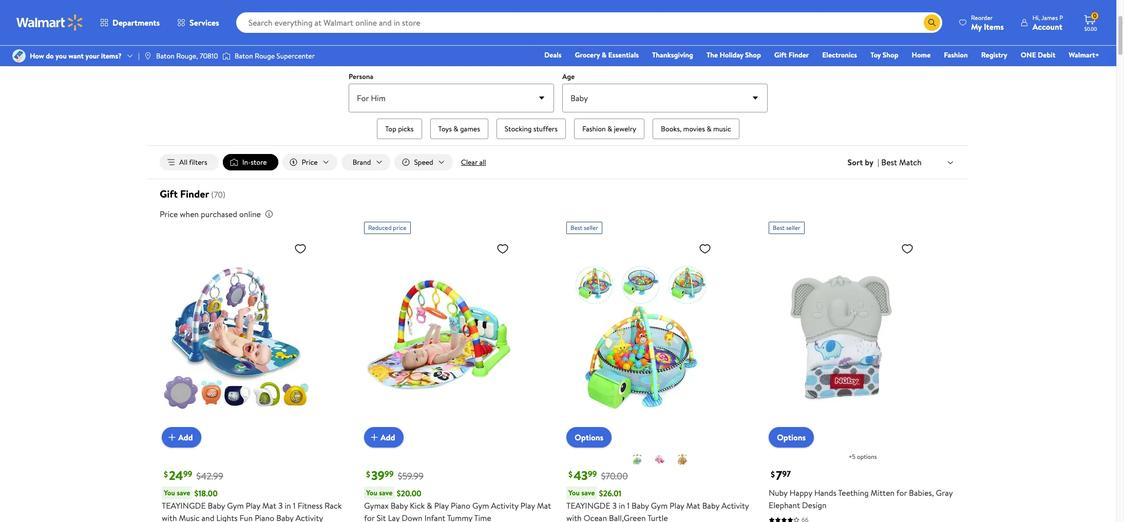 Task type: locate. For each thing, give the bounding box(es) containing it.
registry link
[[977, 49, 1012, 61]]

1 horizontal spatial shop
[[883, 50, 899, 60]]

1 horizontal spatial save
[[379, 488, 393, 498]]

1 you from the left
[[164, 488, 175, 498]]

fashion right home link
[[944, 50, 968, 60]]

you for 39
[[366, 488, 377, 498]]

0 horizontal spatial  image
[[12, 49, 26, 63]]

1 vertical spatial finder
[[180, 187, 209, 201]]

1 vertical spatial gift
[[160, 187, 178, 201]]

 image
[[222, 51, 230, 61]]

price left when
[[160, 209, 178, 220]]

you save $20.00 gymax baby kick & play piano gym activity play mat for sit lay down infant tummy time
[[364, 488, 551, 522]]

options link up 43 on the bottom right of page
[[567, 427, 612, 448]]

seller for $70.00
[[584, 223, 598, 232]]

1 horizontal spatial options
[[777, 432, 806, 443]]

2 mat from the left
[[537, 500, 551, 512]]

99 for 39
[[385, 469, 394, 480]]

$ for 39
[[366, 469, 370, 480]]

price
[[393, 223, 407, 232]]

you down 24
[[164, 488, 175, 498]]

1 left fitness
[[293, 500, 296, 512]]

2 vertical spatial for
[[364, 513, 375, 522]]

with left music on the left bottom of the page
[[162, 513, 177, 522]]

1 add button from the left
[[162, 427, 201, 448]]

for inside the nuby happy hands teething mitten for babies, gray elephant design
[[897, 488, 907, 499]]

in inside you save $26.01 teayingde 3 in 1 baby gym play mat baby activity with ocean ball,green turtle
[[619, 500, 625, 512]]

2 99 from the left
[[385, 469, 394, 480]]

you for 43
[[569, 488, 580, 498]]

essentials
[[608, 50, 639, 60]]

3 inside you save $18.00 teayingde baby gym play mat 3 in 1 fitness rack with music and lights fun piano baby activit
[[278, 500, 283, 512]]

3 left fitness
[[278, 500, 283, 512]]

clear all button
[[457, 154, 490, 171]]

toy shop
[[871, 50, 899, 60]]

play inside you save $18.00 teayingde baby gym play mat 3 in 1 fitness rack with music and lights fun piano baby activit
[[246, 500, 260, 512]]

they
[[549, 8, 567, 21]]

save down 24
[[177, 488, 190, 498]]

gymax baby kick & play piano gym activity play mat for sit lay down infant tummy time image
[[364, 238, 513, 440]]

& left music
[[707, 124, 712, 134]]

1 horizontal spatial gym
[[472, 500, 489, 512]]

2 $ from the left
[[366, 469, 370, 480]]

2 you from the left
[[366, 488, 377, 498]]

want,
[[569, 8, 590, 21]]

save down 43 on the bottom right of page
[[582, 488, 595, 498]]

1 save from the left
[[177, 488, 190, 498]]

toys & games list item
[[428, 117, 490, 141]]

gift for gift finder
[[775, 50, 787, 60]]

$ inside $ 39 99 $59.99
[[366, 469, 370, 480]]

activity up time
[[491, 500, 519, 512]]

with inside you save $18.00 teayingde baby gym play mat 3 in 1 fitness rack with music and lights fun piano baby activit
[[162, 513, 177, 522]]

0 horizontal spatial gift
[[160, 187, 178, 201]]

& right "toys"
[[454, 124, 458, 134]]

reorder
[[971, 13, 993, 22]]

games
[[460, 124, 480, 134]]

$26.01
[[599, 488, 622, 499]]

2 horizontal spatial for
[[897, 488, 907, 499]]

2 horizontal spatial 99
[[588, 469, 597, 480]]

1 horizontal spatial 3
[[613, 500, 617, 512]]

1 horizontal spatial mat
[[537, 500, 551, 512]]

0 vertical spatial price
[[302, 157, 318, 167]]

books, movies & music button
[[653, 119, 740, 139]]

1 horizontal spatial with
[[567, 513, 582, 522]]

3 $ from the left
[[569, 469, 573, 480]]

0 horizontal spatial fashion
[[582, 124, 606, 134]]

best seller for $70.00
[[571, 223, 598, 232]]

fashion & jewelry list item
[[572, 117, 647, 141]]

3 play from the left
[[521, 500, 535, 512]]

3 mat from the left
[[686, 500, 700, 512]]

$ left 39
[[366, 469, 370, 480]]

add button for gymax baby kick & play piano gym activity play mat for sit lay down infant tummy time image at the left of the page
[[364, 427, 404, 448]]

fashion & jewelry
[[582, 124, 636, 134]]

1 horizontal spatial you
[[366, 488, 377, 498]]

1 horizontal spatial seller
[[786, 223, 801, 232]]

for right mitten
[[897, 488, 907, 499]]

3 gym from the left
[[651, 500, 668, 512]]

gym inside you save $20.00 gymax baby kick & play piano gym activity play mat for sit lay down infant tummy time
[[472, 500, 489, 512]]

1 horizontal spatial best seller
[[773, 223, 801, 232]]

2 options link from the left
[[769, 427, 814, 448]]

1 horizontal spatial for
[[592, 8, 604, 21]]

| right items?
[[138, 51, 140, 61]]

sort
[[848, 157, 863, 168]]

24
[[169, 467, 183, 484]]

0 horizontal spatial |
[[138, 51, 140, 61]]

0 vertical spatial fashion
[[944, 50, 968, 60]]

teayingde up music on the left bottom of the page
[[162, 500, 206, 512]]

teayingde baby gym play mat 3 in 1 fitness rack with music and lights fun piano baby activity center,blue image
[[162, 238, 311, 440]]

0 horizontal spatial options
[[575, 432, 604, 443]]

options
[[575, 432, 604, 443], [777, 432, 806, 443]]

finder up when
[[180, 187, 209, 201]]

99 left the $42.99
[[183, 469, 192, 480]]

filters
[[189, 157, 207, 167]]

2 activity from the left
[[722, 500, 749, 512]]

0 horizontal spatial for
[[364, 513, 375, 522]]

0 horizontal spatial piano
[[255, 513, 274, 522]]

options link up 97
[[769, 427, 814, 448]]

search icon image
[[928, 18, 936, 27]]

mat inside you save $26.01 teayingde 3 in 1 baby gym play mat baby activity with ocean ball,green turtle
[[686, 500, 700, 512]]

1 vertical spatial piano
[[255, 513, 274, 522]]

2 save from the left
[[379, 488, 393, 498]]

0 horizontal spatial 1
[[293, 500, 296, 512]]

3 99 from the left
[[588, 469, 597, 480]]

0 vertical spatial finder
[[789, 50, 809, 60]]

walmart+
[[1069, 50, 1100, 60]]

4 $ from the left
[[771, 469, 775, 480]]

holiday gift finder image
[[162, 0, 955, 61]]

1 1 from the left
[[293, 500, 296, 512]]

add to favorites list, teayingde 3 in 1 baby gym play mat baby activity with ocean ball,green turtle image
[[699, 242, 711, 255]]

1 seller from the left
[[584, 223, 598, 232]]

2 best seller from the left
[[773, 223, 801, 232]]

walmart image
[[16, 14, 83, 31]]

teething
[[838, 488, 869, 499]]

gym up lights
[[227, 500, 244, 512]]

&
[[602, 50, 607, 60], [454, 124, 458, 134], [608, 124, 612, 134], [707, 124, 712, 134], [427, 500, 432, 512]]

tummy
[[447, 513, 472, 522]]

with for 43
[[567, 513, 582, 522]]

activity left elephant
[[722, 500, 749, 512]]

gym up time
[[472, 500, 489, 512]]

0 vertical spatial gift
[[775, 50, 787, 60]]

seller for 7
[[786, 223, 801, 232]]

with inside you save $26.01 teayingde 3 in 1 baby gym play mat baby activity with ocean ball,green turtle
[[567, 513, 582, 522]]

3 you from the left
[[569, 488, 580, 498]]

0 horizontal spatial finder
[[180, 187, 209, 201]]

shop inside 'link'
[[883, 50, 899, 60]]

0 horizontal spatial 99
[[183, 469, 192, 480]]

options link for $70.00
[[567, 427, 612, 448]]

services
[[190, 17, 219, 28]]

you inside you save $20.00 gymax baby kick & play piano gym activity play mat for sit lay down infant tummy time
[[366, 488, 377, 498]]

0 horizontal spatial seller
[[584, 223, 598, 232]]

teayingde inside you save $18.00 teayingde baby gym play mat 3 in 1 fitness rack with music and lights fun piano baby activit
[[162, 500, 206, 512]]

0 horizontal spatial 3
[[278, 500, 283, 512]]

gym
[[227, 500, 244, 512], [472, 500, 489, 512], [651, 500, 668, 512]]

99 left '$59.99'
[[385, 469, 394, 480]]

add to favorites list, teayingde baby gym play mat 3 in 1 fitness rack with music and lights fun piano baby activity center,blue image
[[294, 242, 307, 255]]

1 horizontal spatial gift
[[775, 50, 787, 60]]

$0.00
[[1085, 25, 1097, 32]]

& right "kick"
[[427, 500, 432, 512]]

holiday
[[720, 50, 744, 60]]

0 horizontal spatial you
[[164, 488, 175, 498]]

add to favorites list, nuby happy hands teething mitten for babies, gray elephant design image
[[901, 242, 914, 255]]

1 horizontal spatial 1
[[627, 500, 630, 512]]

39
[[371, 467, 385, 484]]

0 horizontal spatial shop
[[745, 50, 761, 60]]

options
[[857, 453, 877, 461]]

1 gym from the left
[[227, 500, 244, 512]]

group containing top picks
[[184, 117, 932, 141]]

 image
[[12, 49, 26, 63], [144, 52, 152, 60]]

options for 7
[[777, 432, 806, 443]]

electronics
[[822, 50, 857, 60]]

2 shop from the left
[[883, 50, 899, 60]]

1 play from the left
[[246, 500, 260, 512]]

1 in from the left
[[285, 500, 291, 512]]

thanksgiving link
[[648, 49, 698, 61]]

you inside you save $18.00 teayingde baby gym play mat 3 in 1 fitness rack with music and lights fun piano baby activit
[[164, 488, 175, 498]]

3 inside you save $26.01 teayingde 3 in 1 baby gym play mat baby activity with ocean ball,green turtle
[[613, 500, 617, 512]]

add button up 24
[[162, 427, 201, 448]]

gym up turtle
[[651, 500, 668, 512]]

$ for 24
[[164, 469, 168, 480]]

99 for 43
[[588, 469, 597, 480]]

1 vertical spatial |
[[878, 157, 880, 168]]

you
[[164, 488, 175, 498], [366, 488, 377, 498], [569, 488, 580, 498]]

2 baton from the left
[[235, 51, 253, 61]]

gift right the holiday shop
[[775, 50, 787, 60]]

save inside you save $20.00 gymax baby kick & play piano gym activity play mat for sit lay down infant tummy time
[[379, 488, 393, 498]]

you for 24
[[164, 488, 175, 498]]

the holiday shop link
[[702, 49, 766, 61]]

for left sit
[[364, 513, 375, 522]]

fashion left jewelry
[[582, 124, 606, 134]]

finder
[[789, 50, 809, 60], [180, 187, 209, 201]]

shop
[[745, 50, 761, 60], [883, 50, 899, 60]]

all filters button
[[160, 154, 219, 171]]

baton left "rouge"
[[235, 51, 253, 61]]

0 horizontal spatial options link
[[567, 427, 612, 448]]

piano up tummy
[[451, 500, 470, 512]]

1 vertical spatial fashion
[[582, 124, 606, 134]]

with left ocean
[[567, 513, 582, 522]]

0 horizontal spatial add button
[[162, 427, 201, 448]]

options link
[[567, 427, 612, 448], [769, 427, 814, 448]]

reorder my items
[[971, 13, 1004, 32]]

1 horizontal spatial baton
[[235, 51, 253, 61]]

nuby happy hands teething mitten for babies, gray elephant design
[[769, 488, 953, 511]]

piano inside you save $20.00 gymax baby kick & play piano gym activity play mat for sit lay down infant tummy time
[[451, 500, 470, 512]]

you inside you save $26.01 teayingde 3 in 1 baby gym play mat baby activity with ocean ball,green turtle
[[569, 488, 580, 498]]

0 horizontal spatial gym
[[227, 500, 244, 512]]

2 horizontal spatial save
[[582, 488, 595, 498]]

mat
[[262, 500, 276, 512], [537, 500, 551, 512], [686, 500, 700, 512]]

99 inside $ 39 99 $59.99
[[385, 469, 394, 480]]

piano right fun
[[255, 513, 274, 522]]

1 horizontal spatial piano
[[451, 500, 470, 512]]

2 options from the left
[[777, 432, 806, 443]]

shop right toy
[[883, 50, 899, 60]]

save up gymax
[[379, 488, 393, 498]]

1 up the ball,green
[[627, 500, 630, 512]]

& right the grocery
[[602, 50, 607, 60]]

teayingde inside you save $26.01 teayingde 3 in 1 baby gym play mat baby activity with ocean ball,green turtle
[[567, 500, 611, 512]]

and
[[202, 513, 214, 522]]

2 seller from the left
[[786, 223, 801, 232]]

2 1 from the left
[[627, 500, 630, 512]]

1 horizontal spatial  image
[[144, 52, 152, 60]]

fun
[[240, 513, 253, 522]]

2 gym from the left
[[472, 500, 489, 512]]

add button for teayingde baby gym play mat 3 in 1 fitness rack with music and lights fun piano baby activity center,blue image
[[162, 427, 201, 448]]

1 horizontal spatial best
[[773, 223, 785, 232]]

legal information image
[[265, 210, 273, 218]]

hi, james p account
[[1033, 13, 1063, 32]]

price right store
[[302, 157, 318, 167]]

 image for how
[[12, 49, 26, 63]]

activity
[[491, 500, 519, 512], [722, 500, 749, 512]]

 image down departments
[[144, 52, 152, 60]]

& inside 'button'
[[608, 124, 612, 134]]

home link
[[907, 49, 936, 61]]

99
[[183, 469, 192, 480], [385, 469, 394, 480], [588, 469, 597, 480]]

get
[[494, 8, 509, 21]]

in up the ball,green
[[619, 500, 625, 512]]

1 3 from the left
[[278, 500, 283, 512]]

1 horizontal spatial activity
[[722, 500, 749, 512]]

books,
[[661, 124, 682, 134]]

0 horizontal spatial save
[[177, 488, 190, 498]]

grocery & essentials link
[[570, 49, 644, 61]]

add up $ 39 99 $59.99
[[381, 432, 395, 443]]

baton for baton rouge supercenter
[[235, 51, 253, 61]]

store
[[251, 157, 267, 167]]

1 $ from the left
[[164, 469, 168, 480]]

by
[[865, 157, 874, 168]]

3 save from the left
[[582, 488, 595, 498]]

purchased
[[201, 209, 237, 220]]

1 shop from the left
[[745, 50, 761, 60]]

2 with from the left
[[567, 513, 582, 522]]

2 add from the left
[[381, 432, 395, 443]]

2 horizontal spatial mat
[[686, 500, 700, 512]]

1 horizontal spatial fashion
[[944, 50, 968, 60]]

price inside dropdown button
[[302, 157, 318, 167]]

you up gymax
[[366, 488, 377, 498]]

0 horizontal spatial with
[[162, 513, 177, 522]]

0 horizontal spatial best seller
[[571, 223, 598, 232]]

2 horizontal spatial best
[[882, 157, 897, 168]]

0 horizontal spatial activity
[[491, 500, 519, 512]]

1 horizontal spatial add button
[[364, 427, 404, 448]]

0 horizontal spatial teayingde
[[162, 500, 206, 512]]

0 vertical spatial piano
[[451, 500, 470, 512]]

in-
[[242, 157, 251, 167]]

supercenter
[[277, 51, 315, 61]]

1 activity from the left
[[491, 500, 519, 512]]

0 horizontal spatial add
[[178, 432, 193, 443]]

99 inside $ 43 99 $70.00
[[588, 469, 597, 480]]

teayingde 3 in 1 baby gym play mat baby activity with ocean ball,green turtle image
[[567, 238, 716, 440]]

finder for gift finder
[[789, 50, 809, 60]]

2 3 from the left
[[613, 500, 617, 512]]

1 horizontal spatial 99
[[385, 469, 394, 480]]

99 inside $ 24 99 $42.99
[[183, 469, 192, 480]]

picks
[[398, 124, 414, 134]]

| right by
[[878, 157, 880, 168]]

1 99 from the left
[[183, 469, 192, 480]]

1 horizontal spatial price
[[302, 157, 318, 167]]

1 mat from the left
[[262, 500, 276, 512]]

1 options from the left
[[575, 432, 604, 443]]

1 teayingde from the left
[[162, 500, 206, 512]]

1 vertical spatial price
[[160, 209, 178, 220]]

0 horizontal spatial mat
[[262, 500, 276, 512]]

you
[[55, 51, 67, 61]]

add up $ 24 99 $42.99
[[178, 432, 193, 443]]

gift down all filters button at left
[[160, 187, 178, 201]]

options up 97
[[777, 432, 806, 443]]

for for want,
[[592, 8, 604, 21]]

options up 43 on the bottom right of page
[[575, 432, 604, 443]]

baton left rouge,
[[156, 51, 175, 61]]

toys
[[438, 124, 452, 134]]

add to cart image
[[166, 432, 178, 444]]

1 horizontal spatial in
[[619, 500, 625, 512]]

$ inside $ 43 99 $70.00
[[569, 469, 573, 480]]

stocking stuffers
[[505, 124, 558, 134]]

one debit
[[1021, 50, 1056, 60]]

2 horizontal spatial gym
[[651, 500, 668, 512]]

& left jewelry
[[608, 124, 612, 134]]

what
[[528, 8, 547, 21]]

kick
[[410, 500, 425, 512]]

2 horizontal spatial you
[[569, 488, 580, 498]]

grocery
[[575, 50, 600, 60]]

options for $70.00
[[575, 432, 604, 443]]

my
[[971, 21, 982, 32]]

lay
[[388, 513, 400, 522]]

2 add button from the left
[[364, 427, 404, 448]]

hands
[[814, 488, 837, 499]]

group
[[184, 117, 932, 141]]

99 left $70.00
[[588, 469, 597, 480]]

in left fitness
[[285, 500, 291, 512]]

0 horizontal spatial baton
[[156, 51, 175, 61]]

thanksgiving
[[652, 50, 693, 60]]

3
[[278, 500, 283, 512], [613, 500, 617, 512]]

4 play from the left
[[670, 500, 684, 512]]

save inside you save $18.00 teayingde baby gym play mat 3 in 1 fitness rack with music and lights fun piano baby activit
[[177, 488, 190, 498]]

2 teayingde from the left
[[567, 500, 611, 512]]

speed button
[[395, 154, 453, 171]]

1 add from the left
[[178, 432, 193, 443]]

top
[[385, 124, 396, 134]]

fashion inside 'button'
[[582, 124, 606, 134]]

0 vertical spatial for
[[592, 8, 604, 21]]

when
[[180, 209, 199, 220]]

baton
[[156, 51, 175, 61], [235, 51, 253, 61]]

in-store
[[242, 157, 267, 167]]

shop right holiday
[[745, 50, 761, 60]]

teayingde up ocean
[[567, 500, 611, 512]]

1 horizontal spatial options link
[[769, 427, 814, 448]]

0 horizontal spatial price
[[160, 209, 178, 220]]

2 in from the left
[[619, 500, 625, 512]]

1 horizontal spatial teayingde
[[567, 500, 611, 512]]

$ left 43 on the bottom right of page
[[569, 469, 573, 480]]

piano inside you save $18.00 teayingde baby gym play mat 3 in 1 fitness rack with music and lights fun piano baby activit
[[255, 513, 274, 522]]

add button up 39
[[364, 427, 404, 448]]

1 options link from the left
[[567, 427, 612, 448]]

you down 43 on the bottom right of page
[[569, 488, 580, 498]]

$ left 24
[[164, 469, 168, 480]]

0 horizontal spatial in
[[285, 500, 291, 512]]

piano
[[451, 500, 470, 512], [255, 513, 274, 522]]

rouge
[[255, 51, 275, 61]]

$18.00
[[194, 488, 218, 499]]

$ left 7
[[771, 469, 775, 480]]

options link for 7
[[769, 427, 814, 448]]

 image left the how
[[12, 49, 26, 63]]

music
[[713, 124, 731, 134]]

1 horizontal spatial finder
[[789, 50, 809, 60]]

$ inside $ 24 99 $42.99
[[164, 469, 168, 480]]

1 horizontal spatial add
[[381, 432, 395, 443]]

0 horizontal spatial best
[[571, 223, 583, 232]]

save for 24
[[177, 488, 190, 498]]

$ 43 99 $70.00
[[569, 467, 628, 484]]

sort and filter section element
[[147, 146, 969, 179]]

1 with from the left
[[162, 513, 177, 522]]

1 horizontal spatial |
[[878, 157, 880, 168]]

best seller for 7
[[773, 223, 801, 232]]

finder left electronics
[[789, 50, 809, 60]]

for left less.
[[592, 8, 604, 21]]

1 best seller from the left
[[571, 223, 598, 232]]

with for 24
[[162, 513, 177, 522]]

$
[[164, 469, 168, 480], [366, 469, 370, 480], [569, 469, 573, 480], [771, 469, 775, 480]]

ocean
[[584, 513, 607, 522]]

1 inside you save $18.00 teayingde baby gym play mat 3 in 1 fitness rack with music and lights fun piano baby activit
[[293, 500, 296, 512]]

3 down $26.01
[[613, 500, 617, 512]]

save inside you save $26.01 teayingde 3 in 1 baby gym play mat baby activity with ocean ball,green turtle
[[582, 488, 595, 498]]

1 vertical spatial for
[[897, 488, 907, 499]]

1 baton from the left
[[156, 51, 175, 61]]



Task type: vqa. For each thing, say whether or not it's contained in the screenshot.
You save $20.00
no



Task type: describe. For each thing, give the bounding box(es) containing it.
stocking
[[505, 124, 532, 134]]

& for toys
[[454, 124, 458, 134]]

for for mitten
[[897, 488, 907, 499]]

$20.00
[[397, 488, 422, 499]]

$ 39 99 $59.99
[[366, 467, 424, 484]]

add for add to cart icon
[[381, 432, 395, 443]]

brand
[[353, 157, 371, 167]]

& for grocery
[[602, 50, 607, 60]]

music
[[179, 513, 200, 522]]

fitness
[[298, 500, 323, 512]]

books, movies & music
[[661, 124, 731, 134]]

gray
[[936, 488, 953, 499]]

$ for 43
[[569, 469, 573, 480]]

clear all
[[461, 157, 486, 167]]

baton rouge, 70810
[[156, 51, 218, 61]]

mat inside you save $20.00 gymax baby kick & play piano gym activity play mat for sit lay down infant tummy time
[[537, 500, 551, 512]]

$42.99
[[196, 470, 223, 483]]

grocery & essentials
[[575, 50, 639, 60]]

price for price when purchased online
[[160, 209, 178, 220]]

teayingde for 24
[[162, 500, 206, 512]]

you save $26.01 teayingde 3 in 1 baby gym play mat baby activity with ocean ball,green turtle
[[567, 488, 749, 522]]

time
[[474, 513, 491, 522]]

hi,
[[1033, 13, 1040, 22]]

2 play from the left
[[434, 500, 449, 512]]

fashion for fashion
[[944, 50, 968, 60]]

$ inside $ 7 97
[[771, 469, 775, 480]]

add for add to cart image
[[178, 432, 193, 443]]

items?
[[101, 51, 122, 61]]

0 $0.00
[[1085, 11, 1097, 32]]

the holiday shop
[[707, 50, 761, 60]]

do
[[46, 51, 54, 61]]

turtle
[[648, 513, 668, 522]]

gymax
[[364, 500, 389, 512]]

(70)
[[211, 189, 225, 200]]

speed
[[414, 157, 433, 167]]

the
[[707, 50, 718, 60]]

nuby
[[769, 488, 788, 499]]

rouge,
[[176, 51, 198, 61]]

gym inside you save $18.00 teayingde baby gym play mat 3 in 1 fitness rack with music and lights fun piano baby activit
[[227, 500, 244, 512]]

price button
[[282, 154, 337, 171]]

pink turtle image
[[654, 454, 666, 466]]

gift for gift finder (70)
[[160, 187, 178, 201]]

Search search field
[[236, 12, 942, 33]]

70810
[[200, 51, 218, 61]]

how do you want your items?
[[30, 51, 122, 61]]

persona
[[349, 71, 374, 82]]

0 vertical spatial |
[[138, 51, 140, 61]]

reduced
[[368, 223, 392, 232]]

fashion for fashion & jewelry
[[582, 124, 606, 134]]

match
[[899, 157, 922, 168]]

& for fashion
[[608, 124, 612, 134]]

get just what they want, for less.
[[494, 8, 623, 21]]

top picks list item
[[375, 117, 424, 141]]

top picks button
[[377, 119, 422, 139]]

7
[[776, 467, 782, 484]]

 image for baton
[[144, 52, 152, 60]]

activity inside you save $26.01 teayingde 3 in 1 baby gym play mat baby activity with ocean ball,green turtle
[[722, 500, 749, 512]]

43
[[574, 467, 588, 484]]

design
[[802, 500, 827, 511]]

down
[[402, 513, 423, 522]]

baby inside you save $20.00 gymax baby kick & play piano gym activity play mat for sit lay down infant tummy time
[[391, 500, 408, 512]]

best for 7
[[773, 223, 785, 232]]

lights
[[216, 513, 238, 522]]

save for 39
[[379, 488, 393, 498]]

toy
[[871, 50, 881, 60]]

green turtle image
[[631, 454, 644, 466]]

your
[[85, 51, 99, 61]]

happy
[[790, 488, 813, 499]]

add to cart image
[[368, 432, 381, 444]]

99 for 24
[[183, 469, 192, 480]]

baton for baton rouge, 70810
[[156, 51, 175, 61]]

deals link
[[540, 49, 566, 61]]

toys & games button
[[430, 119, 488, 139]]

price for price
[[302, 157, 318, 167]]

shop inside "link"
[[745, 50, 761, 60]]

in-store button
[[223, 154, 278, 171]]

best inside best match "popup button"
[[882, 157, 897, 168]]

activity inside you save $20.00 gymax baby kick & play piano gym activity play mat for sit lay down infant tummy time
[[491, 500, 519, 512]]

toys & games
[[438, 124, 480, 134]]

nuby happy hands teething mitten for babies, gray elephant design image
[[769, 238, 918, 440]]

0
[[1093, 11, 1097, 20]]

jewelry
[[614, 124, 636, 134]]

departments
[[112, 17, 160, 28]]

movies
[[683, 124, 705, 134]]

play inside you save $26.01 teayingde 3 in 1 baby gym play mat baby activity with ocean ball,green turtle
[[670, 500, 684, 512]]

teayingde for 43
[[567, 500, 611, 512]]

walmart+ link
[[1064, 49, 1104, 61]]

stocking stuffers list item
[[495, 117, 568, 141]]

electronics link
[[818, 49, 862, 61]]

all
[[479, 157, 486, 167]]

rack
[[325, 500, 342, 512]]

books, movies & music list item
[[651, 117, 742, 141]]

| inside sort and filter section "element"
[[878, 157, 880, 168]]

reduced price
[[368, 223, 407, 232]]

yellow lion image
[[676, 454, 689, 466]]

stuffers
[[534, 124, 558, 134]]

one debit link
[[1016, 49, 1060, 61]]

for inside you save $20.00 gymax baby kick & play piano gym activity play mat for sit lay down infant tummy time
[[364, 513, 375, 522]]

$70.00
[[601, 470, 628, 483]]

in inside you save $18.00 teayingde baby gym play mat 3 in 1 fitness rack with music and lights fun piano baby activit
[[285, 500, 291, 512]]

add to favorites list, gymax baby kick & play piano gym activity play mat for sit lay down infant tummy time image
[[497, 242, 509, 255]]

mat inside you save $18.00 teayingde baby gym play mat 3 in 1 fitness rack with music and lights fun piano baby activit
[[262, 500, 276, 512]]

stocking stuffers button
[[497, 119, 566, 139]]

clear search field text image
[[912, 18, 920, 27]]

gym inside you save $26.01 teayingde 3 in 1 baby gym play mat baby activity with ocean ball,green turtle
[[651, 500, 668, 512]]

& inside you save $20.00 gymax baby kick & play piano gym activity play mat for sit lay down infant tummy time
[[427, 500, 432, 512]]

registry
[[981, 50, 1008, 60]]

finder for gift finder (70)
[[180, 187, 209, 201]]

best for $70.00
[[571, 223, 583, 232]]

+5 options
[[849, 453, 877, 461]]

Walmart Site-Wide search field
[[236, 12, 942, 33]]

babies,
[[909, 488, 934, 499]]

top picks
[[385, 124, 414, 134]]

debit
[[1038, 50, 1056, 60]]

ball,green
[[609, 513, 646, 522]]

1 inside you save $26.01 teayingde 3 in 1 baby gym play mat baby activity with ocean ball,green turtle
[[627, 500, 630, 512]]

clear
[[461, 157, 478, 167]]

sort by |
[[848, 157, 880, 168]]

save for 43
[[582, 488, 595, 498]]



